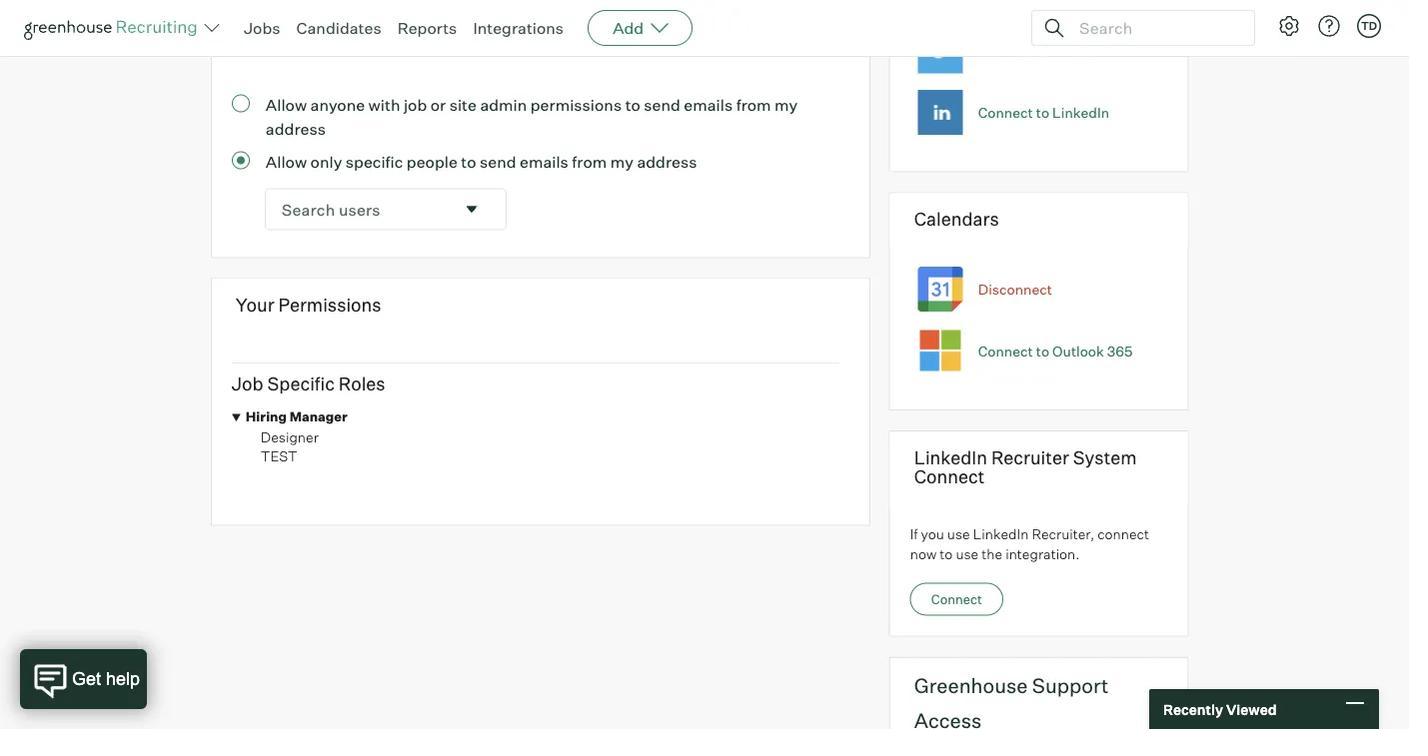 Task type: vqa. For each thing, say whether or not it's contained in the screenshot.
LinkedIn in LinkedIn Recruiter System Connect
yes



Task type: describe. For each thing, give the bounding box(es) containing it.
add
[[613, 18, 644, 38]]

0 horizontal spatial send
[[480, 151, 516, 171]]

connect to twitter link
[[978, 42, 1099, 60]]

td
[[1361, 19, 1377, 32]]

hiring manager designer test
[[246, 409, 347, 465]]

to left outlook on the right top of the page
[[1036, 342, 1049, 360]]

connect for linkedin
[[978, 104, 1033, 121]]

td button
[[1353, 10, 1385, 42]]

recently
[[1163, 701, 1223, 718]]

connect down now
[[931, 592, 982, 608]]

1 vertical spatial address
[[637, 151, 697, 171]]

linkedin inside linkedin recruiter system connect
[[914, 446, 987, 469]]

linkedin inside if you use linkedin recruiter, connect now to use the integration.
[[973, 526, 1029, 543]]

connect to outlook 365 link
[[978, 342, 1133, 360]]

recruiter,
[[1032, 526, 1094, 543]]

candidates link
[[296, 18, 381, 38]]

td button
[[1357, 14, 1381, 38]]

permissions for your permissions
[[278, 294, 381, 316]]

job specific roles
[[232, 372, 385, 395]]

Search users text field
[[266, 189, 454, 229]]

roles
[[339, 372, 385, 395]]

viewed
[[1226, 701, 1277, 718]]

to down connect to twitter link at the top right of the page
[[1036, 104, 1049, 121]]

configure image
[[1277, 14, 1301, 38]]

greenhouse support access
[[914, 673, 1109, 730]]

the
[[982, 545, 1003, 563]]

with
[[368, 95, 400, 114]]

specific
[[346, 151, 403, 171]]

1 vertical spatial from
[[572, 151, 607, 171]]

hiring
[[246, 409, 287, 425]]

greenhouse
[[914, 673, 1028, 698]]

permissions for email permissions
[[287, 33, 390, 55]]

reports
[[397, 18, 457, 38]]

add button
[[588, 10, 693, 46]]

designer
[[261, 428, 319, 445]]

linkedin recruiter system connect
[[914, 446, 1137, 488]]

disconnect
[[978, 281, 1052, 298]]

disconnect link
[[978, 281, 1052, 298]]

access
[[914, 708, 982, 730]]

outlook
[[1052, 342, 1104, 360]]

system
[[1073, 446, 1137, 469]]

from inside allow anyone with job or site admin permissions to send emails from my address
[[736, 95, 771, 114]]

people
[[407, 151, 458, 171]]

admin
[[480, 95, 527, 114]]

integration.
[[1006, 545, 1080, 563]]

if you use linkedin recruiter, connect now to use the integration.
[[910, 526, 1149, 563]]

permissions
[[530, 95, 622, 114]]

connect to linkedin
[[978, 104, 1109, 121]]

if
[[910, 526, 918, 543]]

to left 'twitter'
[[1036, 42, 1049, 60]]

allow for allow only specific people to send emails from my address
[[266, 151, 307, 171]]

1 vertical spatial my
[[610, 151, 634, 171]]

toggle flyout image
[[462, 199, 482, 219]]

365
[[1107, 342, 1133, 360]]

support
[[1032, 673, 1109, 698]]



Task type: locate. For each thing, give the bounding box(es) containing it.
2 vertical spatial linkedin
[[973, 526, 1029, 543]]

0 vertical spatial emails
[[684, 95, 733, 114]]

1 vertical spatial permissions
[[278, 294, 381, 316]]

my inside allow anyone with job or site admin permissions to send emails from my address
[[775, 95, 798, 114]]

connect inside linkedin recruiter system connect
[[914, 466, 985, 488]]

emails
[[684, 95, 733, 114], [520, 151, 569, 171]]

allow only specific people to send emails from my address
[[266, 151, 697, 171]]

connect to twitter
[[978, 42, 1099, 60]]

jobs
[[244, 18, 280, 38]]

to inside if you use linkedin recruiter, connect now to use the integration.
[[940, 545, 953, 563]]

permissions up anyone
[[287, 33, 390, 55]]

calendars
[[914, 208, 999, 230]]

0 vertical spatial permissions
[[287, 33, 390, 55]]

permissions
[[287, 33, 390, 55], [278, 294, 381, 316]]

send down add popup button
[[644, 95, 680, 114]]

connect
[[978, 42, 1033, 60], [978, 104, 1033, 121], [978, 342, 1033, 360], [914, 466, 985, 488], [931, 592, 982, 608]]

site
[[449, 95, 477, 114]]

1 vertical spatial linkedin
[[914, 446, 987, 469]]

email
[[236, 33, 283, 55]]

your permissions
[[236, 294, 381, 316]]

1 allow from the top
[[266, 95, 307, 114]]

connect left 'twitter'
[[978, 42, 1033, 60]]

allow inside allow anyone with job or site admin permissions to send emails from my address
[[266, 95, 307, 114]]

from
[[736, 95, 771, 114], [572, 151, 607, 171]]

1 horizontal spatial send
[[644, 95, 680, 114]]

job
[[232, 372, 263, 395]]

linkedin up "the"
[[973, 526, 1029, 543]]

connect up you
[[914, 466, 985, 488]]

to right now
[[940, 545, 953, 563]]

1 horizontal spatial from
[[736, 95, 771, 114]]

send inside allow anyone with job or site admin permissions to send emails from my address
[[644, 95, 680, 114]]

to right people
[[461, 151, 476, 171]]

only
[[310, 151, 342, 171]]

use
[[947, 526, 970, 543], [956, 545, 979, 563]]

allow left only
[[266, 151, 307, 171]]

allow anyone with job or site admin permissions to send emails from my address
[[266, 95, 798, 138]]

recently viewed
[[1163, 701, 1277, 718]]

2 allow from the top
[[266, 151, 307, 171]]

job
[[404, 95, 427, 114]]

now
[[910, 545, 937, 563]]

to right permissions
[[625, 95, 640, 114]]

your
[[236, 294, 274, 316]]

my
[[775, 95, 798, 114], [610, 151, 634, 171]]

0 horizontal spatial emails
[[520, 151, 569, 171]]

linkedin up you
[[914, 446, 987, 469]]

allow
[[266, 95, 307, 114], [266, 151, 307, 171]]

permissions right your
[[278, 294, 381, 316]]

connect down disconnect link
[[978, 342, 1033, 360]]

None field
[[266, 189, 506, 229]]

connect to outlook 365
[[978, 342, 1133, 360]]

to inside allow anyone with job or site admin permissions to send emails from my address
[[625, 95, 640, 114]]

0 vertical spatial use
[[947, 526, 970, 543]]

email permissions
[[236, 33, 390, 55]]

address inside allow anyone with job or site admin permissions to send emails from my address
[[266, 118, 326, 138]]

use left "the"
[[956, 545, 979, 563]]

jobs link
[[244, 18, 280, 38]]

manager
[[289, 409, 347, 425]]

emails inside allow anyone with job or site admin permissions to send emails from my address
[[684, 95, 733, 114]]

connect link
[[910, 583, 1003, 616]]

1 vertical spatial emails
[[520, 151, 569, 171]]

integrations
[[473, 18, 564, 38]]

send
[[644, 95, 680, 114], [480, 151, 516, 171]]

connect down connect to twitter link at the top right of the page
[[978, 104, 1033, 121]]

0 vertical spatial my
[[775, 95, 798, 114]]

integrations link
[[473, 18, 564, 38]]

connect for outlook
[[978, 342, 1033, 360]]

address
[[266, 118, 326, 138], [637, 151, 697, 171]]

connect to linkedin link
[[978, 104, 1109, 121]]

connect
[[1097, 526, 1149, 543]]

linkedin down 'twitter'
[[1052, 104, 1109, 121]]

connect for twitter
[[978, 42, 1033, 60]]

specific
[[267, 372, 335, 395]]

allow for allow anyone with job or site admin permissions to send emails from my address
[[266, 95, 307, 114]]

send up toggle flyout image
[[480, 151, 516, 171]]

or
[[430, 95, 446, 114]]

0 vertical spatial allow
[[266, 95, 307, 114]]

1 horizontal spatial address
[[637, 151, 697, 171]]

1 horizontal spatial emails
[[684, 95, 733, 114]]

test
[[261, 448, 297, 465]]

twitter
[[1052, 42, 1099, 60]]

you
[[921, 526, 944, 543]]

Search text field
[[1074, 13, 1236, 42]]

1 horizontal spatial my
[[775, 95, 798, 114]]

0 horizontal spatial my
[[610, 151, 634, 171]]

allow left anyone
[[266, 95, 307, 114]]

candidates
[[296, 18, 381, 38]]

0 vertical spatial send
[[644, 95, 680, 114]]

0 vertical spatial address
[[266, 118, 326, 138]]

greenhouse recruiting image
[[24, 16, 204, 40]]

0 vertical spatial from
[[736, 95, 771, 114]]

0 vertical spatial linkedin
[[1052, 104, 1109, 121]]

0 horizontal spatial from
[[572, 151, 607, 171]]

recruiter
[[991, 446, 1069, 469]]

use right you
[[947, 526, 970, 543]]

anyone
[[310, 95, 365, 114]]

1 vertical spatial allow
[[266, 151, 307, 171]]

to
[[1036, 42, 1049, 60], [625, 95, 640, 114], [1036, 104, 1049, 121], [461, 151, 476, 171], [1036, 342, 1049, 360], [940, 545, 953, 563]]

1 vertical spatial send
[[480, 151, 516, 171]]

0 horizontal spatial address
[[266, 118, 326, 138]]

linkedin
[[1052, 104, 1109, 121], [914, 446, 987, 469], [973, 526, 1029, 543]]

reports link
[[397, 18, 457, 38]]

1 vertical spatial use
[[956, 545, 979, 563]]



